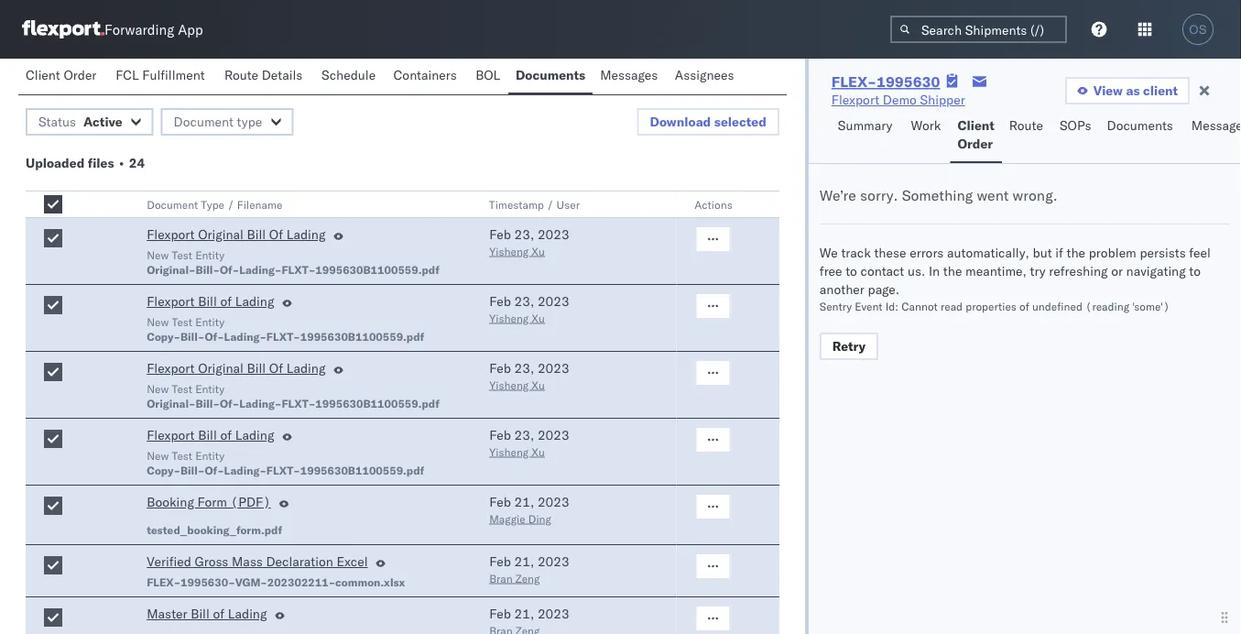 Task type: locate. For each thing, give the bounding box(es) containing it.
1 vertical spatial copy-bill-of-lading-flxt-1995630b1100559.pdf
[[147, 463, 425, 477]]

2023 inside feb 21, 2023 bran zeng
[[538, 554, 570, 570]]

original-bill-of-lading-flxt-1995630b1100559.pdf for first flexport original bill of lading link from the bottom of the page
[[147, 396, 440, 410]]

form
[[198, 494, 227, 510]]

2 of from the top
[[269, 360, 283, 376]]

1 new test entity from the top
[[147, 248, 225, 262]]

1 flexport original bill of lading from the top
[[147, 226, 326, 242]]

0 horizontal spatial documents
[[516, 67, 586, 83]]

1 vertical spatial flexport bill of lading
[[147, 427, 274, 443]]

containers
[[394, 67, 457, 83]]

3 2023 from the top
[[538, 360, 570, 376]]

bill- for 1st flexport original bill of lading link from the top of the page
[[196, 263, 220, 276]]

4 feb from the top
[[490, 427, 511, 443]]

route left details
[[224, 67, 259, 83]]

2 new from the top
[[147, 315, 169, 329]]

feb 23, 2023 yisheng xu for second flexport bill of lading 'link' from the bottom
[[490, 293, 570, 325]]

of- for 1st flexport original bill of lading link from the top of the page
[[220, 263, 239, 276]]

21, up ding
[[515, 494, 535, 510]]

2 flexport original bill of lading from the top
[[147, 360, 326, 376]]

0 vertical spatial flexport bill of lading
[[147, 293, 274, 309]]

202302211-
[[267, 575, 336, 589]]

order up status active
[[64, 67, 97, 83]]

selected
[[715, 114, 767, 130]]

/ left user
[[548, 198, 554, 211]]

3 feb 23, 2023 yisheng xu from the top
[[490, 360, 570, 392]]

2 21, from the top
[[515, 554, 535, 570]]

containers button
[[386, 59, 468, 94]]

2 23, from the top
[[515, 293, 535, 309]]

page.
[[868, 281, 900, 297]]

to down feel
[[1190, 263, 1202, 279]]

feb 23, 2023 yisheng xu
[[490, 226, 570, 258], [490, 293, 570, 325], [490, 360, 570, 392], [490, 427, 570, 459]]

document left type in the top of the page
[[147, 198, 198, 211]]

0 horizontal spatial route
[[224, 67, 259, 83]]

0 horizontal spatial flex-
[[147, 575, 181, 589]]

documents right bol "button"
[[516, 67, 586, 83]]

sops button
[[1053, 109, 1100, 163]]

4 new from the top
[[147, 449, 169, 462]]

verified
[[147, 554, 191, 570]]

document type / filename
[[147, 198, 283, 211]]

new test entity for second flexport bill of lading 'link' from the bottom
[[147, 315, 225, 329]]

flexport original bill of lading for first flexport original bill of lading link from the bottom of the page
[[147, 360, 326, 376]]

2 feb 23, 2023 yisheng xu from the top
[[490, 293, 570, 325]]

maggie
[[490, 512, 526, 526]]

forwarding app
[[104, 21, 203, 38]]

0 horizontal spatial client order button
[[18, 59, 108, 94]]

2 feb from the top
[[490, 293, 511, 309]]

1 vertical spatial documents button
[[1100, 109, 1185, 163]]

0 vertical spatial original
[[198, 226, 244, 242]]

2 entity from the top
[[195, 315, 225, 329]]

0 vertical spatial flex-
[[832, 72, 877, 91]]

0 vertical spatial documents button
[[509, 59, 593, 94]]

documents button
[[509, 59, 593, 94], [1100, 109, 1185, 163]]

1 horizontal spatial order
[[958, 136, 994, 152]]

1 test from the top
[[172, 248, 193, 262]]

1 copy-bill-of-lading-flxt-1995630b1100559.pdf from the top
[[147, 329, 425, 343]]

1 21, from the top
[[515, 494, 535, 510]]

bill- for second flexport bill of lading 'link' from the bottom
[[180, 329, 205, 343]]

1 original- from the top
[[147, 263, 196, 276]]

os
[[1190, 22, 1208, 36]]

1 horizontal spatial /
[[548, 198, 554, 211]]

flex- up 'summary'
[[832, 72, 877, 91]]

2023 inside feb 21, 2023 maggie ding
[[538, 494, 570, 510]]

4 feb 23, 2023 yisheng xu from the top
[[490, 427, 570, 459]]

0 vertical spatial flexport bill of lading link
[[147, 292, 274, 314]]

route details
[[224, 67, 303, 83]]

0 horizontal spatial client
[[26, 67, 60, 83]]

of- for 1st flexport bill of lading 'link' from the bottom
[[205, 463, 224, 477]]

1 feb from the top
[[490, 226, 511, 242]]

1 horizontal spatial documents
[[1108, 117, 1174, 133]]

0 vertical spatial documents
[[516, 67, 586, 83]]

of inside 'link'
[[213, 606, 225, 622]]

3 new from the top
[[147, 382, 169, 395]]

1995630b1100559.pdf for first flexport original bill of lading link from the bottom of the page
[[316, 396, 440, 410]]

os button
[[1178, 8, 1220, 50]]

assignees button
[[668, 59, 745, 94]]

1 vertical spatial route
[[1010, 117, 1044, 133]]

wrong.
[[1013, 186, 1058, 204]]

we track these errors automatically, but if the problem persists feel free to contact us. in the meantime, try refreshing or navigating to another page. sentry event id: cannot read properties of undefined (reading 'some')
[[820, 245, 1211, 313]]

1 vertical spatial copy-
[[147, 463, 180, 477]]

status active
[[38, 114, 122, 130]]

2023 for first flexport original bill of lading link from the bottom of the page
[[538, 360, 570, 376]]

these
[[875, 245, 907, 261]]

sorry.
[[861, 186, 899, 204]]

2 vertical spatial 21,
[[515, 606, 535, 622]]

1 vertical spatial client order
[[958, 117, 995, 152]]

0 vertical spatial client
[[26, 67, 60, 83]]

problem
[[1089, 245, 1137, 261]]

app
[[178, 21, 203, 38]]

7 2023 from the top
[[538, 606, 570, 622]]

new for second flexport bill of lading 'link' from the bottom
[[147, 315, 169, 329]]

1 vertical spatial the
[[944, 263, 963, 279]]

2 original- from the top
[[147, 396, 196, 410]]

new test entity for 1st flexport bill of lading 'link' from the bottom
[[147, 449, 225, 462]]

0 vertical spatial original-bill-of-lading-flxt-1995630b1100559.pdf
[[147, 263, 440, 276]]

of
[[269, 226, 283, 242], [269, 360, 283, 376]]

/
[[227, 198, 234, 211], [548, 198, 554, 211]]

flexport bill of lading for second flexport bill of lading 'link' from the bottom
[[147, 293, 274, 309]]

1 vertical spatial client order button
[[951, 109, 1002, 163]]

feb inside feb 21, 2023 maggie ding
[[490, 494, 511, 510]]

5 feb from the top
[[490, 494, 511, 510]]

1 horizontal spatial to
[[1190, 263, 1202, 279]]

21, inside feb 21, 2023 bran zeng
[[515, 554, 535, 570]]

client order button up status
[[18, 59, 108, 94]]

3 new test entity from the top
[[147, 382, 225, 395]]

excel
[[337, 554, 368, 570]]

bill for master bill of lading 'link'
[[191, 606, 210, 622]]

common.xlsx
[[336, 575, 405, 589]]

1 flexport original bill of lading link from the top
[[147, 225, 326, 247]]

1 vertical spatial document
[[147, 198, 198, 211]]

document inside button
[[147, 198, 198, 211]]

flexport for 1st flexport original bill of lading link from the top of the page
[[147, 226, 195, 242]]

1 vertical spatial original-bill-of-lading-flxt-1995630b1100559.pdf
[[147, 396, 440, 410]]

flexport original bill of lading for 1st flexport original bill of lading link from the top of the page
[[147, 226, 326, 242]]

/ inside the document type / filename button
[[227, 198, 234, 211]]

23,
[[515, 226, 535, 242], [515, 293, 535, 309], [515, 360, 535, 376], [515, 427, 535, 443]]

1 vertical spatial flex-
[[147, 575, 181, 589]]

the right the in on the right
[[944, 263, 963, 279]]

new test entity
[[147, 248, 225, 262], [147, 315, 225, 329], [147, 382, 225, 395], [147, 449, 225, 462]]

1 vertical spatial original
[[198, 360, 244, 376]]

flexport original bill of lading
[[147, 226, 326, 242], [147, 360, 326, 376]]

1 flexport bill of lading from the top
[[147, 293, 274, 309]]

0 vertical spatial of
[[269, 226, 283, 242]]

documents button right bol
[[509, 59, 593, 94]]

order right work button
[[958, 136, 994, 152]]

lading- for 1st flexport bill of lading 'link' from the bottom
[[224, 463, 267, 477]]

event
[[855, 299, 883, 313]]

of
[[220, 293, 232, 309], [1020, 299, 1030, 313], [220, 427, 232, 443], [213, 606, 225, 622]]

0 horizontal spatial the
[[944, 263, 963, 279]]

id:
[[886, 299, 899, 313]]

1 yisheng from the top
[[490, 244, 529, 258]]

1 new from the top
[[147, 248, 169, 262]]

1995630b1100559.pdf for 1st flexport bill of lading 'link' from the bottom
[[300, 463, 425, 477]]

master bill of lading
[[147, 606, 267, 622]]

(pdf)
[[231, 494, 271, 510]]

original-
[[147, 263, 196, 276], [147, 396, 196, 410]]

flexport for first flexport original bill of lading link from the bottom of the page
[[147, 360, 195, 376]]

0 vertical spatial client order button
[[18, 59, 108, 94]]

documents button down the view as client
[[1100, 109, 1185, 163]]

lading inside 'link'
[[228, 606, 267, 622]]

document for document type
[[174, 114, 234, 130]]

client up status
[[26, 67, 60, 83]]

flex- for 1995630-
[[147, 575, 181, 589]]

3 21, from the top
[[515, 606, 535, 622]]

4 new test entity from the top
[[147, 449, 225, 462]]

None checkbox
[[44, 195, 62, 214], [44, 363, 62, 381], [44, 609, 62, 627], [44, 195, 62, 214], [44, 363, 62, 381], [44, 609, 62, 627]]

flex- down the verified
[[147, 575, 181, 589]]

0 vertical spatial order
[[64, 67, 97, 83]]

client order down flexport. image at the top left
[[26, 67, 97, 83]]

2 2023 from the top
[[538, 293, 570, 309]]

6 feb from the top
[[490, 554, 511, 570]]

documents
[[516, 67, 586, 83], [1108, 117, 1174, 133]]

23, for 1st flexport bill of lading 'link' from the bottom
[[515, 427, 535, 443]]

1 vertical spatial of
[[269, 360, 283, 376]]

status
[[38, 114, 76, 130]]

1 vertical spatial 21,
[[515, 554, 535, 570]]

21, up zeng
[[515, 554, 535, 570]]

booking
[[147, 494, 194, 510]]

0 vertical spatial document
[[174, 114, 234, 130]]

download selected button
[[637, 108, 780, 136]]

2023
[[538, 226, 570, 242], [538, 293, 570, 309], [538, 360, 570, 376], [538, 427, 570, 443], [538, 494, 570, 510], [538, 554, 570, 570], [538, 606, 570, 622]]

flexport
[[832, 92, 880, 108], [147, 226, 195, 242], [147, 293, 195, 309], [147, 360, 195, 376], [147, 427, 195, 443]]

client down shipper
[[958, 117, 995, 133]]

0 horizontal spatial /
[[227, 198, 234, 211]]

1 feb 23, 2023 yisheng xu from the top
[[490, 226, 570, 258]]

23, for first flexport original bill of lading link from the bottom of the page
[[515, 360, 535, 376]]

0 vertical spatial original-
[[147, 263, 196, 276]]

2 new test entity from the top
[[147, 315, 225, 329]]

7 feb from the top
[[490, 606, 511, 622]]

1 of from the top
[[269, 226, 283, 242]]

persists
[[1141, 245, 1187, 261]]

flexport demo shipper link
[[832, 91, 966, 109]]

client order button down shipper
[[951, 109, 1002, 163]]

21, inside feb 21, 2023 maggie ding
[[515, 494, 535, 510]]

1 horizontal spatial route
[[1010, 117, 1044, 133]]

4 test from the top
[[172, 449, 193, 462]]

1 vertical spatial flexport original bill of lading link
[[147, 359, 326, 381]]

to down track
[[846, 263, 858, 279]]

bill-
[[196, 263, 220, 276], [180, 329, 205, 343], [196, 396, 220, 410], [180, 463, 205, 477]]

3 23, from the top
[[515, 360, 535, 376]]

0 horizontal spatial to
[[846, 263, 858, 279]]

flexport inside flexport demo shipper link
[[832, 92, 880, 108]]

0 vertical spatial flexport original bill of lading link
[[147, 225, 326, 247]]

document
[[174, 114, 234, 130], [147, 198, 198, 211]]

client order down shipper
[[958, 117, 995, 152]]

actions
[[695, 198, 733, 211]]

1995630b1100559.pdf for second flexport bill of lading 'link' from the bottom
[[300, 329, 425, 343]]

0 vertical spatial flexport original bill of lading
[[147, 226, 326, 242]]

feb 21, 2023
[[490, 606, 570, 622]]

original
[[198, 226, 244, 242], [198, 360, 244, 376]]

0 horizontal spatial client order
[[26, 67, 97, 83]]

new
[[147, 248, 169, 262], [147, 315, 169, 329], [147, 382, 169, 395], [147, 449, 169, 462]]

2 original-bill-of-lading-flxt-1995630b1100559.pdf from the top
[[147, 396, 440, 410]]

1 vertical spatial flexport bill of lading link
[[147, 426, 274, 448]]

1 vertical spatial flexport original bill of lading
[[147, 360, 326, 376]]

document left type
[[174, 114, 234, 130]]

0 vertical spatial 21,
[[515, 494, 535, 510]]

2 copy- from the top
[[147, 463, 180, 477]]

23, for second flexport bill of lading 'link' from the bottom
[[515, 293, 535, 309]]

or
[[1112, 263, 1124, 279]]

document inside document type button
[[174, 114, 234, 130]]

1 original from the top
[[198, 226, 244, 242]]

1 2023 from the top
[[538, 226, 570, 242]]

bran
[[490, 571, 513, 585]]

flexport bill of lading
[[147, 293, 274, 309], [147, 427, 274, 443]]

route for route
[[1010, 117, 1044, 133]]

2023 for 1st flexport original bill of lading link from the top of the page
[[538, 226, 570, 242]]

original- for 1st flexport original bill of lading link from the top of the page
[[147, 263, 196, 276]]

6 2023 from the top
[[538, 554, 570, 570]]

1 horizontal spatial client order button
[[951, 109, 1002, 163]]

we're
[[820, 186, 857, 204]]

1 to from the left
[[846, 263, 858, 279]]

0 vertical spatial route
[[224, 67, 259, 83]]

4 2023 from the top
[[538, 427, 570, 443]]

schedule
[[322, 67, 376, 83]]

documents down the view as client
[[1108, 117, 1174, 133]]

us.
[[908, 263, 926, 279]]

bill for second flexport bill of lading 'link' from the bottom
[[198, 293, 217, 309]]

1 copy- from the top
[[147, 329, 180, 343]]

tested_booking_form.pdf
[[147, 523, 282, 537]]

1 horizontal spatial flex-
[[832, 72, 877, 91]]

21, down zeng
[[515, 606, 535, 622]]

contact
[[861, 263, 905, 279]]

test
[[172, 248, 193, 262], [172, 315, 193, 329], [172, 382, 193, 395], [172, 449, 193, 462]]

yisheng
[[490, 244, 529, 258], [490, 311, 529, 325], [490, 378, 529, 392], [490, 445, 529, 459]]

1 vertical spatial order
[[958, 136, 994, 152]]

None checkbox
[[44, 229, 62, 247], [44, 296, 62, 314], [44, 430, 62, 448], [44, 497, 62, 515], [44, 556, 62, 575], [44, 229, 62, 247], [44, 296, 62, 314], [44, 430, 62, 448], [44, 497, 62, 515], [44, 556, 62, 575]]

route details button
[[217, 59, 314, 94]]

feb inside feb 21, 2023 bran zeng
[[490, 554, 511, 570]]

2 original from the top
[[198, 360, 244, 376]]

timestamp
[[490, 198, 545, 211]]

2 / from the left
[[548, 198, 554, 211]]

2 flexport bill of lading from the top
[[147, 427, 274, 443]]

1 vertical spatial original-
[[147, 396, 196, 410]]

4 entity from the top
[[195, 449, 225, 462]]

1 vertical spatial documents
[[1108, 117, 1174, 133]]

2023 for second flexport bill of lading 'link' from the bottom
[[538, 293, 570, 309]]

1 horizontal spatial the
[[1067, 245, 1086, 261]]

(reading
[[1086, 299, 1130, 313]]

1995630
[[877, 72, 941, 91]]

client order
[[26, 67, 97, 83], [958, 117, 995, 152]]

of for first flexport original bill of lading link from the bottom of the page
[[269, 360, 283, 376]]

0 vertical spatial client order
[[26, 67, 97, 83]]

booking form (pdf)
[[147, 494, 271, 510]]

0 vertical spatial copy-bill-of-lading-flxt-1995630b1100559.pdf
[[147, 329, 425, 343]]

1 horizontal spatial client order
[[958, 117, 995, 152]]

5 2023 from the top
[[538, 494, 570, 510]]

type
[[237, 114, 262, 130]]

1 vertical spatial client
[[958, 117, 995, 133]]

2 copy-bill-of-lading-flxt-1995630b1100559.pdf from the top
[[147, 463, 425, 477]]

route button
[[1002, 109, 1053, 163]]

the right if
[[1067, 245, 1086, 261]]

route left sops
[[1010, 117, 1044, 133]]

feel
[[1190, 245, 1211, 261]]

1 horizontal spatial documents button
[[1100, 109, 1185, 163]]

flex-1995630-vgm-202302211-common.xlsx
[[147, 575, 405, 589]]

but
[[1033, 245, 1053, 261]]

1 / from the left
[[227, 198, 234, 211]]

1 original-bill-of-lading-flxt-1995630b1100559.pdf from the top
[[147, 263, 440, 276]]

4 23, from the top
[[515, 427, 535, 443]]

3 feb from the top
[[490, 360, 511, 376]]

1 horizontal spatial client
[[958, 117, 995, 133]]

Search Shipments (/) text field
[[891, 16, 1068, 43]]

the
[[1067, 245, 1086, 261], [944, 263, 963, 279]]

0 vertical spatial copy-
[[147, 329, 180, 343]]

2 flexport bill of lading link from the top
[[147, 426, 274, 448]]

lading- for first flexport original bill of lading link from the bottom of the page
[[239, 396, 282, 410]]

gross
[[195, 554, 229, 570]]

try
[[1031, 263, 1046, 279]]

1 23, from the top
[[515, 226, 535, 242]]

/ right type in the top of the page
[[227, 198, 234, 211]]

2023 for 1st flexport bill of lading 'link' from the bottom
[[538, 427, 570, 443]]



Task type: describe. For each thing, give the bounding box(es) containing it.
copy- for 1st flexport bill of lading 'link' from the bottom
[[147, 463, 180, 477]]

documents for right 'documents' button
[[1108, 117, 1174, 133]]

view as client button
[[1066, 77, 1191, 104]]

forwarding
[[104, 21, 174, 38]]

schedule button
[[314, 59, 386, 94]]

of for 1st flexport original bill of lading link from the top of the page
[[269, 226, 283, 242]]

document type / filename button
[[143, 193, 453, 212]]

lading- for second flexport bill of lading 'link' from the bottom
[[224, 329, 267, 343]]

2 to from the left
[[1190, 263, 1202, 279]]

new test entity for 1st flexport original bill of lading link from the top of the page
[[147, 248, 225, 262]]

bill for 1st flexport bill of lading 'link' from the bottom
[[198, 427, 217, 443]]

work
[[911, 117, 942, 133]]

assignees
[[675, 67, 735, 83]]

fcl
[[116, 67, 139, 83]]

of- for first flexport original bill of lading link from the bottom of the page
[[220, 396, 239, 410]]

new for first flexport original bill of lading link from the bottom of the page
[[147, 382, 169, 395]]

client order for top client order button
[[26, 67, 97, 83]]

download selected
[[650, 114, 767, 130]]

work button
[[904, 109, 951, 163]]

copy-bill-of-lading-flxt-1995630b1100559.pdf for second flexport bill of lading 'link' from the bottom
[[147, 329, 425, 343]]

went
[[977, 186, 1009, 204]]

2 yisheng from the top
[[490, 311, 529, 325]]

view as client
[[1094, 82, 1179, 99]]

copy- for second flexport bill of lading 'link' from the bottom
[[147, 329, 180, 343]]

verified gross mass declaration excel
[[147, 554, 368, 570]]

mass
[[232, 554, 263, 570]]

view
[[1094, 82, 1124, 99]]

bill- for first flexport original bill of lading link from the bottom of the page
[[196, 396, 220, 410]]

flex- for 1995630
[[832, 72, 877, 91]]

read
[[941, 299, 963, 313]]

1 xu from the top
[[532, 244, 545, 258]]

0 vertical spatial the
[[1067, 245, 1086, 261]]

of- for second flexport bill of lading 'link' from the bottom
[[205, 329, 224, 343]]

3 test from the top
[[172, 382, 193, 395]]

document for document type / filename
[[147, 198, 198, 211]]

document type
[[174, 114, 262, 130]]

properties
[[966, 299, 1017, 313]]

0 horizontal spatial order
[[64, 67, 97, 83]]

message
[[1192, 117, 1242, 133]]

shipper
[[921, 92, 966, 108]]

2 flexport original bill of lading link from the top
[[147, 359, 326, 381]]

flexport. image
[[22, 20, 104, 38]]

flexport for 1st flexport bill of lading 'link' from the bottom
[[147, 427, 195, 443]]

24
[[129, 155, 145, 171]]

original for first flexport original bill of lading link from the bottom of the page
[[198, 360, 244, 376]]

feb for 1st flexport original bill of lading link from the top of the page
[[490, 226, 511, 242]]

feb 23, 2023 yisheng xu for first flexport original bill of lading link from the bottom of the page
[[490, 360, 570, 392]]

sops
[[1060, 117, 1092, 133]]

flex-1995630 link
[[832, 72, 941, 91]]

timestamp / user
[[490, 198, 580, 211]]

message button
[[1185, 109, 1242, 163]]

new test entity for first flexport original bill of lading link from the bottom of the page
[[147, 382, 225, 395]]

3 entity from the top
[[195, 382, 225, 395]]

another
[[820, 281, 865, 297]]

summary button
[[831, 109, 904, 163]]

meantime,
[[966, 263, 1027, 279]]

navigating
[[1127, 263, 1187, 279]]

original-bill-of-lading-flxt-1995630b1100559.pdf for 1st flexport original bill of lading link from the top of the page
[[147, 263, 440, 276]]

vgm-
[[235, 575, 267, 589]]

download
[[650, 114, 711, 130]]

2 test from the top
[[172, 315, 193, 329]]

feb for first flexport original bill of lading link from the bottom of the page
[[490, 360, 511, 376]]

flexport for second flexport bill of lading 'link' from the bottom
[[147, 293, 195, 309]]

automatically,
[[948, 245, 1030, 261]]

declaration
[[266, 554, 334, 570]]

1 entity from the top
[[195, 248, 225, 262]]

3 yisheng from the top
[[490, 378, 529, 392]]

new for 1st flexport bill of lading 'link' from the bottom
[[147, 449, 169, 462]]

documents for the left 'documents' button
[[516, 67, 586, 83]]

4 xu from the top
[[532, 445, 545, 459]]

master bill of lading link
[[147, 605, 267, 627]]

timestamp / user button
[[486, 193, 659, 212]]

feb for booking form (pdf) link
[[490, 494, 511, 510]]

uploaded
[[26, 155, 85, 171]]

feb for second flexport bill of lading 'link' from the bottom
[[490, 293, 511, 309]]

∙
[[117, 155, 126, 171]]

if
[[1056, 245, 1064, 261]]

errors
[[910, 245, 944, 261]]

client order for right client order button
[[958, 117, 995, 152]]

1995630b1100559.pdf for 1st flexport original bill of lading link from the top of the page
[[316, 263, 440, 276]]

lading- for 1st flexport original bill of lading link from the top of the page
[[239, 263, 282, 276]]

something
[[902, 186, 974, 204]]

of inside we track these errors automatically, but if the problem persists feel free to contact us. in the meantime, try refreshing or navigating to another page. sentry event id: cannot read properties of undefined (reading 'some')
[[1020, 299, 1030, 313]]

ding
[[529, 512, 552, 526]]

copy-bill-of-lading-flxt-1995630b1100559.pdf for 1st flexport bill of lading 'link' from the bottom
[[147, 463, 425, 477]]

demo
[[883, 92, 917, 108]]

original- for first flexport original bill of lading link from the bottom of the page
[[147, 396, 196, 410]]

original for 1st flexport original bill of lading link from the top of the page
[[198, 226, 244, 242]]

/ inside "timestamp / user" button
[[548, 198, 554, 211]]

master
[[147, 606, 187, 622]]

21, for feb 21, 2023 bran zeng
[[515, 554, 535, 570]]

2023 for booking form (pdf) link
[[538, 494, 570, 510]]

1995630-
[[181, 575, 235, 589]]

free
[[820, 263, 843, 279]]

fcl fulfillment button
[[108, 59, 217, 94]]

new for 1st flexport original bill of lading link from the top of the page
[[147, 248, 169, 262]]

21, for feb 21, 2023
[[515, 606, 535, 622]]

feb 23, 2023 yisheng xu for 1st flexport bill of lading 'link' from the bottom
[[490, 427, 570, 459]]

feb 21, 2023 bran zeng
[[490, 554, 570, 585]]

feb 23, 2023 yisheng xu for 1st flexport original bill of lading link from the top of the page
[[490, 226, 570, 258]]

type
[[201, 198, 225, 211]]

flex-1995630
[[832, 72, 941, 91]]

flexport bill of lading for 1st flexport bill of lading 'link' from the bottom
[[147, 427, 274, 443]]

filename
[[237, 198, 283, 211]]

23, for 1st flexport original bill of lading link from the top of the page
[[515, 226, 535, 242]]

user
[[557, 198, 580, 211]]

refreshing
[[1050, 263, 1109, 279]]

4 yisheng from the top
[[490, 445, 529, 459]]

files
[[88, 155, 114, 171]]

1 flexport bill of lading link from the top
[[147, 292, 274, 314]]

0 horizontal spatial documents button
[[509, 59, 593, 94]]

route for route details
[[224, 67, 259, 83]]

2 xu from the top
[[532, 311, 545, 325]]

booking form (pdf) link
[[147, 493, 271, 515]]

bol button
[[468, 59, 509, 94]]

bill- for 1st flexport bill of lading 'link' from the bottom
[[180, 463, 205, 477]]

we're sorry. something went wrong.
[[820, 186, 1058, 204]]

verified gross mass declaration excel link
[[147, 553, 368, 575]]

fcl fulfillment
[[116, 67, 205, 83]]

retry
[[833, 338, 866, 354]]

uploaded files ∙ 24
[[26, 155, 145, 171]]

21, for feb 21, 2023 maggie ding
[[515, 494, 535, 510]]

feb for 1st flexport bill of lading 'link' from the bottom
[[490, 427, 511, 443]]

document type button
[[161, 108, 294, 136]]

messages button
[[593, 59, 668, 94]]

3 xu from the top
[[532, 378, 545, 392]]



Task type: vqa. For each thing, say whether or not it's contained in the screenshot.
A
no



